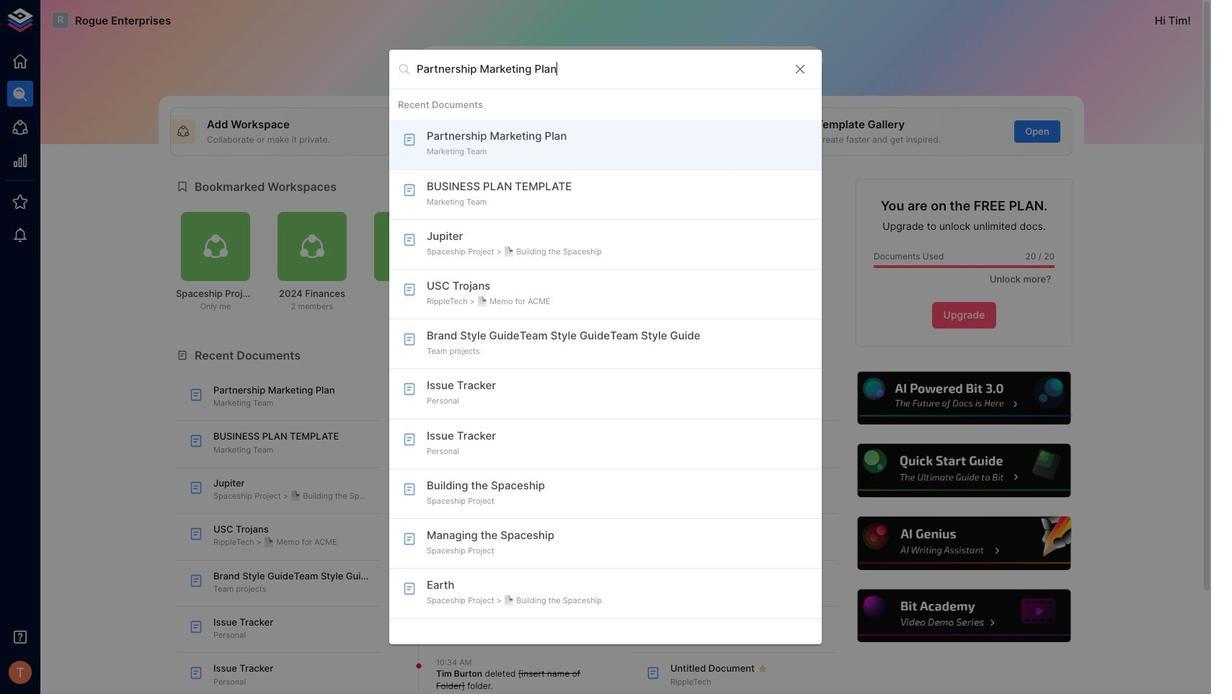 Task type: vqa. For each thing, say whether or not it's contained in the screenshot.
1st help 'image' from the bottom
yes



Task type: describe. For each thing, give the bounding box(es) containing it.
2 help image from the top
[[856, 443, 1073, 500]]

1 help image from the top
[[856, 370, 1073, 427]]



Task type: locate. For each thing, give the bounding box(es) containing it.
Search documents, folders and workspaces... text field
[[417, 58, 782, 80]]

help image
[[856, 370, 1073, 427], [856, 443, 1073, 500], [856, 515, 1073, 572], [856, 588, 1073, 645]]

dialog
[[390, 49, 822, 645]]

3 help image from the top
[[856, 515, 1073, 572]]

4 help image from the top
[[856, 588, 1073, 645]]



